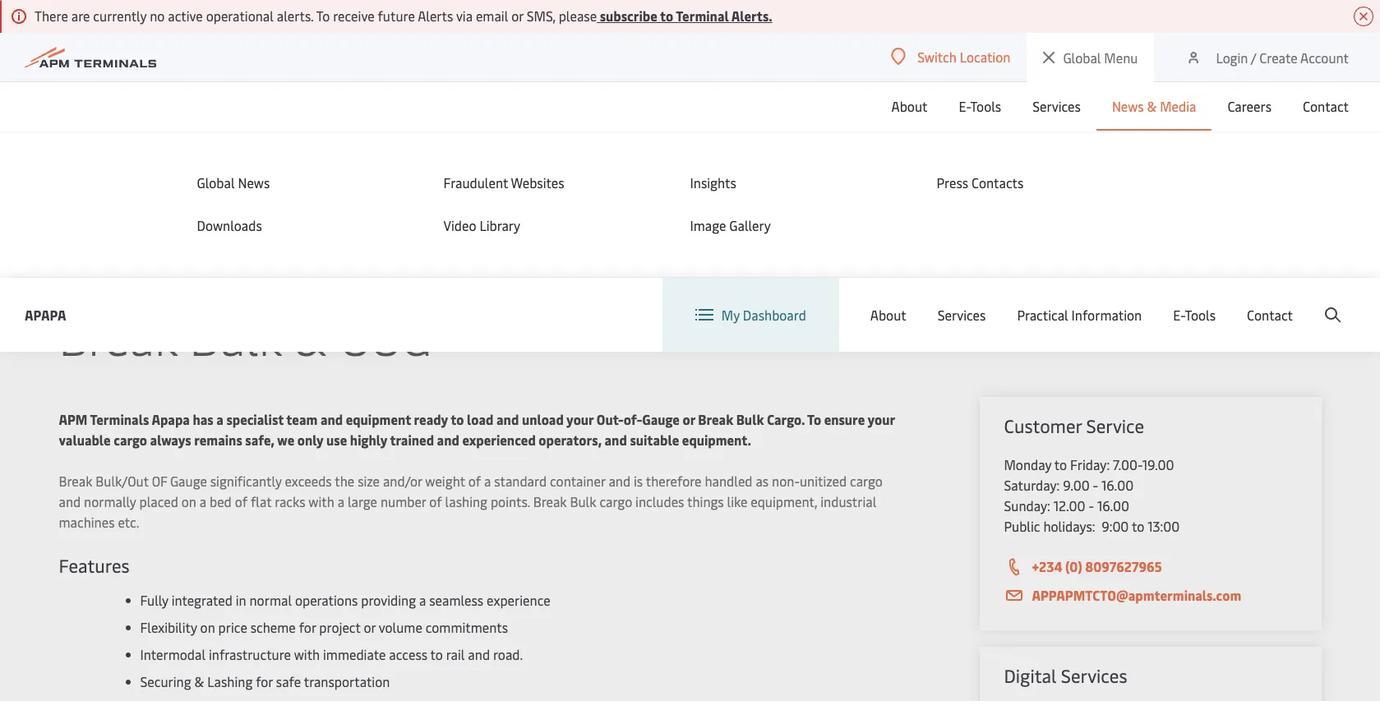 Task type: locate. For each thing, give the bounding box(es) containing it.
to right cargo.
[[807, 410, 821, 428]]

1 vertical spatial gauge
[[170, 472, 207, 490]]

0 vertical spatial or
[[511, 7, 523, 25]]

your right ensure
[[868, 410, 895, 428]]

of left flat
[[235, 492, 247, 510]]

0 vertical spatial e-
[[959, 97, 970, 115]]

friday:
[[1070, 455, 1110, 473]]

handled
[[705, 472, 753, 490]]

services for about
[[938, 306, 986, 324]]

break up equipment.
[[698, 410, 733, 428]]

0 horizontal spatial e-
[[959, 97, 970, 115]]

load
[[467, 410, 494, 428]]

on inside break bulk/out of gauge significantly exceeds the size and/or weight of a standard container and is therefore handled as non-unitized cargo and normally placed on a bed of flat racks with a large number of lashing points. break bulk cargo includes things like equipment, industrial machines etc.
[[181, 492, 196, 510]]

and up machines at the left
[[59, 492, 81, 510]]

library
[[480, 216, 520, 234]]

gauge inside apm terminals apapa has a specialist team and equipment ready to load and unload your out-of-gauge or break bulk cargo. to ensure your valuable cargo always remains safe, we only use highly trained and experienced operators, and suitable equipment.
[[642, 410, 680, 428]]

cargo
[[114, 431, 147, 449], [850, 472, 883, 490], [600, 492, 632, 510]]

about left services dropdown button
[[870, 306, 906, 324]]

use
[[326, 431, 347, 449]]

subscribe
[[600, 7, 657, 25]]

0 horizontal spatial on
[[181, 492, 196, 510]]

0 vertical spatial apapa link
[[59, 252, 91, 267]]

gallery
[[729, 216, 771, 234]]

gauge right of
[[170, 472, 207, 490]]

2 vertical spatial apapa
[[152, 410, 190, 428]]

practical information
[[1017, 306, 1142, 324]]

tools inside popup button
[[1185, 306, 1216, 324]]

we
[[277, 431, 294, 449]]

1 vertical spatial e-tools
[[1173, 306, 1216, 324]]

monday
[[1004, 455, 1052, 473]]

1 vertical spatial contact
[[1247, 306, 1293, 324]]

about button left services dropdown button
[[870, 278, 906, 352]]

1 vertical spatial apapa link
[[25, 305, 66, 325]]

and up experienced
[[497, 410, 519, 428]]

significantly
[[210, 472, 282, 490]]

2 vertical spatial cargo
[[600, 492, 632, 510]]

1 horizontal spatial e-
[[1173, 306, 1185, 324]]

0 vertical spatial apapa
[[59, 252, 91, 267]]

e-tools down location
[[959, 97, 1001, 115]]

global for global news
[[197, 173, 235, 192]]

on left price
[[200, 618, 215, 636]]

or right project
[[364, 618, 376, 636]]

intermodal
[[140, 645, 206, 663]]

about button down the switch
[[891, 81, 928, 131]]

subscribe to terminal alerts. link
[[597, 7, 772, 25]]

integrated
[[172, 591, 232, 609]]

1 vertical spatial or
[[683, 410, 695, 428]]

seamless
[[429, 591, 484, 609]]

a
[[216, 410, 223, 428], [484, 472, 491, 490], [200, 492, 206, 510], [338, 492, 344, 510], [419, 591, 426, 609]]

2 horizontal spatial of
[[468, 472, 481, 490]]

1 vertical spatial news
[[238, 173, 270, 192]]

12.00
[[1054, 496, 1085, 515]]

0 vertical spatial global
[[1063, 48, 1101, 67]]

gauge up suitable
[[642, 410, 680, 428]]

0 horizontal spatial your
[[566, 410, 594, 428]]

-
[[1093, 476, 1098, 494], [1089, 496, 1094, 515]]

1 vertical spatial to
[[807, 410, 821, 428]]

e-tools left contact popup button
[[1173, 306, 1216, 324]]

services right "digital"
[[1061, 663, 1127, 688]]

0 vertical spatial e-tools
[[959, 97, 1001, 115]]

1 horizontal spatial oog
[[340, 303, 431, 368]]

digital
[[1004, 663, 1057, 688]]

services
[[1033, 97, 1081, 115], [938, 306, 986, 324], [1061, 663, 1127, 688]]

and/or
[[383, 472, 422, 490]]

flexibility on price scheme for project or volume commitments
[[140, 618, 508, 636]]

news down menu
[[1112, 97, 1144, 115]]

7.00-
[[1113, 455, 1142, 473]]

bulk inside break bulk/out of gauge significantly exceeds the size and/or weight of a standard container and is therefore handled as non-unitized cargo and normally placed on a bed of flat racks with a large number of lashing points. break bulk cargo includes things like equipment, industrial machines etc.
[[570, 492, 596, 510]]

global for global menu
[[1063, 48, 1101, 67]]

13:00
[[1148, 517, 1180, 535]]

0 vertical spatial gauge
[[642, 410, 680, 428]]

to left the load
[[451, 410, 464, 428]]

and right rail
[[468, 645, 490, 663]]

1 horizontal spatial gauge
[[642, 410, 680, 428]]

email
[[476, 7, 508, 25]]

1 vertical spatial on
[[200, 618, 215, 636]]

services left practical
[[938, 306, 986, 324]]

switch
[[918, 48, 957, 66]]

alerts.
[[277, 7, 313, 25]]

scheme
[[250, 618, 296, 636]]

future
[[378, 7, 415, 25]]

16.00 up 9:00
[[1097, 496, 1129, 515]]

0 vertical spatial cargo
[[114, 431, 147, 449]]

1 vertical spatial tools
[[1185, 306, 1216, 324]]

news up downloads in the top left of the page
[[238, 173, 270, 192]]

media
[[1160, 97, 1196, 115]]

to up 9.00
[[1054, 455, 1067, 473]]

break inside apm terminals apapa has a specialist team and equipment ready to load and unload your out-of-gauge or break bulk cargo. to ensure your valuable cargo always remains safe, we only use highly trained and experienced operators, and suitable equipment.
[[698, 410, 733, 428]]

on right placed
[[181, 492, 196, 510]]

cargo down the terminals
[[114, 431, 147, 449]]

1 vertical spatial services
[[938, 306, 986, 324]]

0 vertical spatial -
[[1093, 476, 1098, 494]]

2 horizontal spatial or
[[683, 410, 695, 428]]

0 horizontal spatial gauge
[[170, 472, 207, 490]]

my dashboard
[[722, 306, 806, 324]]

0 horizontal spatial for
[[256, 672, 273, 690]]

e- inside popup button
[[1173, 306, 1185, 324]]

valuable
[[59, 431, 111, 449]]

or
[[511, 7, 523, 25], [683, 410, 695, 428], [364, 618, 376, 636]]

websites
[[511, 173, 564, 192]]

1 vertical spatial global
[[197, 173, 235, 192]]

e- right the information
[[1173, 306, 1185, 324]]

a up lashing
[[484, 472, 491, 490]]

1 horizontal spatial of
[[429, 492, 442, 510]]

0 horizontal spatial e-tools
[[959, 97, 1001, 115]]

suitable
[[630, 431, 679, 449]]

global left menu
[[1063, 48, 1101, 67]]

securing & lashing for safe transportation
[[140, 672, 390, 690]]

cargo up industrial
[[850, 472, 883, 490]]

to inside apm terminals apapa has a specialist team and equipment ready to load and unload your out-of-gauge or break bulk cargo. to ensure your valuable cargo always remains safe, we only use highly trained and experienced operators, and suitable equipment.
[[451, 410, 464, 428]]

global up downloads in the top left of the page
[[197, 173, 235, 192]]

and up use
[[320, 410, 343, 428]]

0 horizontal spatial to
[[316, 7, 330, 25]]

1 horizontal spatial e-tools
[[1173, 306, 1216, 324]]

for left safe
[[256, 672, 273, 690]]

16.00 down "7.00-"
[[1102, 476, 1134, 494]]

tools for e-tools dropdown button
[[970, 97, 1001, 115]]

0 horizontal spatial cargo
[[114, 431, 147, 449]]

1 horizontal spatial tools
[[1185, 306, 1216, 324]]

contact for e-tools
[[1247, 306, 1293, 324]]

0 vertical spatial about button
[[891, 81, 928, 131]]

1 vertical spatial for
[[256, 672, 273, 690]]

e- inside dropdown button
[[959, 97, 970, 115]]

road.
[[493, 645, 523, 663]]

bulk
[[139, 252, 162, 267], [189, 303, 282, 368], [736, 410, 764, 428], [570, 492, 596, 510]]

0 vertical spatial oog
[[177, 252, 199, 267]]

19.00
[[1142, 455, 1174, 473]]

1 vertical spatial with
[[294, 645, 320, 663]]

your up operators,
[[566, 410, 594, 428]]

- right 12.00
[[1089, 496, 1094, 515]]

0 vertical spatial services
[[1033, 97, 1081, 115]]

global menu button
[[1027, 32, 1154, 83]]

location
[[960, 48, 1011, 66]]

1 vertical spatial apapa
[[25, 305, 66, 323]]

tools inside dropdown button
[[970, 97, 1001, 115]]

0 vertical spatial tools
[[970, 97, 1001, 115]]

currently
[[93, 7, 147, 25]]

1 horizontal spatial news
[[1112, 97, 1144, 115]]

0 vertical spatial to
[[316, 7, 330, 25]]

0 vertical spatial contact
[[1303, 97, 1349, 115]]

break down container
[[533, 492, 567, 510]]

there
[[35, 7, 68, 25]]

exceeds
[[285, 472, 332, 490]]

1 vertical spatial cargo
[[850, 472, 883, 490]]

1 horizontal spatial to
[[807, 410, 821, 428]]

0 horizontal spatial contact
[[1247, 306, 1293, 324]]

to right alerts.
[[316, 7, 330, 25]]

account
[[1300, 48, 1349, 66]]

of down weight
[[429, 492, 442, 510]]

tools left contact popup button
[[1185, 306, 1216, 324]]

video library
[[443, 216, 520, 234]]

insights
[[690, 173, 736, 192]]

0 vertical spatial on
[[181, 492, 196, 510]]

0 horizontal spatial or
[[364, 618, 376, 636]]

includes
[[635, 492, 684, 510]]

dashboard
[[743, 306, 806, 324]]

0 vertical spatial with
[[309, 492, 334, 510]]

news & media button
[[1112, 81, 1196, 131]]

press contacts link
[[937, 173, 1150, 192]]

your
[[566, 410, 594, 428], [868, 410, 895, 428]]

or up equipment.
[[683, 410, 695, 428]]

in
[[236, 591, 246, 609]]

are
[[71, 7, 90, 25]]

for left project
[[299, 618, 316, 636]]

1 horizontal spatial on
[[200, 618, 215, 636]]

switch location button
[[891, 48, 1011, 66]]

contacts
[[972, 173, 1024, 192]]

e- down switch location
[[959, 97, 970, 115]]

1 vertical spatial -
[[1089, 496, 1094, 515]]

0 horizontal spatial tools
[[970, 97, 1001, 115]]

a right has
[[216, 410, 223, 428]]

1 horizontal spatial your
[[868, 410, 895, 428]]

break bulk/out of gauge significantly exceeds the size and/or weight of a standard container and is therefore handled as non-unitized cargo and normally placed on a bed of flat racks with a large number of lashing points. break bulk cargo includes things like equipment, industrial machines etc.
[[59, 472, 883, 531]]

apapa
[[59, 252, 91, 267], [25, 305, 66, 323], [152, 410, 190, 428]]

and left is
[[609, 472, 631, 490]]

2 vertical spatial services
[[1061, 663, 1127, 688]]

1 your from the left
[[566, 410, 594, 428]]

1 horizontal spatial global
[[1063, 48, 1101, 67]]

1 vertical spatial e-
[[1173, 306, 1185, 324]]

downloads link
[[197, 216, 411, 234]]

a down the on the bottom left of the page
[[338, 492, 344, 510]]

services button
[[938, 278, 986, 352]]

to left rail
[[430, 645, 443, 663]]

experience
[[487, 591, 550, 609]]

a left seamless
[[419, 591, 426, 609]]

tools down location
[[970, 97, 1001, 115]]

with down the flexibility on price scheme for project or volume commitments
[[294, 645, 320, 663]]

global inside button
[[1063, 48, 1101, 67]]

of up lashing
[[468, 472, 481, 490]]

1 horizontal spatial contact
[[1303, 97, 1349, 115]]

services down global menu button
[[1033, 97, 1081, 115]]

0 vertical spatial news
[[1112, 97, 1144, 115]]

experienced
[[462, 431, 536, 449]]

services button
[[1033, 81, 1081, 131]]

flexibility
[[140, 618, 197, 636]]

login / create account link
[[1186, 33, 1349, 81]]

global news link
[[197, 173, 411, 192]]

of
[[152, 472, 167, 490]]

0 horizontal spatial global
[[197, 173, 235, 192]]

careers
[[1228, 97, 1272, 115]]

fraudulent websites link
[[443, 173, 657, 192]]

information
[[1072, 306, 1142, 324]]

(0)
[[1065, 557, 1082, 575]]

things
[[687, 492, 724, 510]]

menu
[[1104, 48, 1138, 67]]

contact down account
[[1303, 97, 1349, 115]]

or left 'sms,'
[[511, 7, 523, 25]]

with down exceeds
[[309, 492, 334, 510]]

0 horizontal spatial oog
[[177, 252, 199, 267]]

0 vertical spatial for
[[299, 618, 316, 636]]

- right 9.00
[[1093, 476, 1098, 494]]

contact right e-tools popup button
[[1247, 306, 1293, 324]]

image gallery
[[690, 216, 771, 234]]

cargo down container
[[600, 492, 632, 510]]

about down the switch
[[891, 97, 928, 115]]

customer service
[[1004, 413, 1144, 438]]

and
[[320, 410, 343, 428], [497, 410, 519, 428], [437, 431, 459, 449], [605, 431, 627, 449], [609, 472, 631, 490], [59, 492, 81, 510], [468, 645, 490, 663]]



Task type: describe. For each thing, give the bounding box(es) containing it.
news inside dropdown button
[[1112, 97, 1144, 115]]

tools for e-tools popup button
[[1185, 306, 1216, 324]]

apm
[[59, 410, 87, 428]]

appapmtcto@apmterminals.com
[[1032, 586, 1241, 604]]

equipment
[[346, 410, 411, 428]]

bulk inside apm terminals apapa has a specialist team and equipment ready to load and unload your out-of-gauge or break bulk cargo. to ensure your valuable cargo always remains safe, we only use highly trained and experienced operators, and suitable equipment.
[[736, 410, 764, 428]]

there are currently no active operational alerts. to receive future alerts via email or sms, please subscribe to terminal alerts.
[[35, 7, 772, 25]]

or inside apm terminals apapa has a specialist team and equipment ready to load and unload your out-of-gauge or break bulk cargo. to ensure your valuable cargo always remains safe, we only use highly trained and experienced operators, and suitable equipment.
[[683, 410, 695, 428]]

contact for careers
[[1303, 97, 1349, 115]]

e- for e-tools popup button
[[1173, 306, 1185, 324]]

normally
[[84, 492, 136, 510]]

please
[[559, 7, 597, 25]]

1 vertical spatial 16.00
[[1097, 496, 1129, 515]]

global news
[[197, 173, 270, 192]]

a left bed
[[200, 492, 206, 510]]

apapa for apapa
[[25, 305, 66, 323]]

providing
[[361, 591, 416, 609]]

customer
[[1004, 413, 1082, 438]]

always
[[150, 431, 191, 449]]

gauge inside break bulk/out of gauge significantly exceeds the size and/or weight of a standard container and is therefore handled as non-unitized cargo and normally placed on a bed of flat racks with a large number of lashing points. break bulk cargo includes things like equipment, industrial machines etc.
[[170, 472, 207, 490]]

a inside apm terminals apapa has a specialist team and equipment ready to load and unload your out-of-gauge or break bulk cargo. to ensure your valuable cargo always remains safe, we only use highly trained and experienced operators, and suitable equipment.
[[216, 410, 223, 428]]

my
[[722, 306, 740, 324]]

0 vertical spatial 16.00
[[1102, 476, 1134, 494]]

public
[[1004, 517, 1040, 535]]

0 horizontal spatial of
[[235, 492, 247, 510]]

to left terminal
[[660, 7, 673, 25]]

login / create account
[[1216, 48, 1349, 66]]

1 horizontal spatial for
[[299, 618, 316, 636]]

is
[[634, 472, 643, 490]]

equipment.
[[682, 431, 751, 449]]

1 horizontal spatial or
[[511, 7, 523, 25]]

contact button
[[1247, 278, 1293, 352]]

normal
[[249, 591, 292, 609]]

ensure
[[824, 410, 865, 428]]

receive
[[333, 7, 375, 25]]

sms,
[[527, 7, 555, 25]]

e-tools button
[[1173, 278, 1216, 352]]

contact button
[[1303, 81, 1349, 131]]

like
[[727, 492, 748, 510]]

via
[[456, 7, 473, 25]]

to right 9:00
[[1132, 517, 1144, 535]]

size
[[358, 472, 380, 490]]

therefore
[[646, 472, 702, 490]]

break up the normally
[[59, 472, 92, 490]]

1 vertical spatial about
[[870, 306, 906, 324]]

0 horizontal spatial news
[[238, 173, 270, 192]]

create
[[1260, 48, 1298, 66]]

news & media
[[1112, 97, 1196, 115]]

2 horizontal spatial cargo
[[850, 472, 883, 490]]

and down ready
[[437, 431, 459, 449]]

1 vertical spatial about button
[[870, 278, 906, 352]]

unitized
[[800, 472, 847, 490]]

my dashboard button
[[695, 278, 806, 352]]

rail
[[446, 645, 465, 663]]

specialist
[[226, 410, 284, 428]]

industrial
[[821, 492, 877, 510]]

break down apapa > break bulk & oog
[[59, 303, 177, 368]]

0 vertical spatial about
[[891, 97, 928, 115]]

1 vertical spatial oog
[[340, 303, 431, 368]]

cargo inside apm terminals apapa has a specialist team and equipment ready to load and unload your out-of-gauge or break bulk cargo. to ensure your valuable cargo always remains safe, we only use highly trained and experienced operators, and suitable equipment.
[[114, 431, 147, 449]]

& inside dropdown button
[[1147, 97, 1157, 115]]

break right >
[[107, 252, 137, 267]]

video library link
[[443, 216, 657, 234]]

services for e-tools
[[1033, 97, 1081, 115]]

price
[[218, 618, 247, 636]]

break bulk & oog
[[59, 303, 431, 368]]

safe,
[[245, 431, 274, 449]]

9:00
[[1102, 517, 1129, 535]]

2 your from the left
[[868, 410, 895, 428]]

terminals
[[90, 410, 149, 428]]

video
[[443, 216, 476, 234]]

e- for e-tools dropdown button
[[959, 97, 970, 115]]

number
[[381, 492, 426, 510]]

active
[[168, 7, 203, 25]]

with inside break bulk/out of gauge significantly exceeds the size and/or weight of a standard container and is therefore handled as non-unitized cargo and normally placed on a bed of flat racks with a large number of lashing points. break bulk cargo includes things like equipment, industrial machines etc.
[[309, 492, 334, 510]]

alerts.
[[731, 7, 772, 25]]

commitments
[[426, 618, 508, 636]]

switch location
[[918, 48, 1011, 66]]

apapa for apapa > break bulk & oog
[[59, 252, 91, 267]]

service
[[1086, 413, 1144, 438]]

unload
[[522, 410, 564, 428]]

volume
[[379, 618, 422, 636]]

e-tools for e-tools dropdown button
[[959, 97, 1001, 115]]

ready
[[414, 410, 448, 428]]

login
[[1216, 48, 1248, 66]]

flat
[[251, 492, 272, 510]]

apapa > break bulk & oog
[[59, 252, 199, 267]]

2 vertical spatial or
[[364, 618, 376, 636]]

operators,
[[539, 431, 602, 449]]

has
[[193, 410, 213, 428]]

image
[[690, 216, 726, 234]]

1 horizontal spatial cargo
[[600, 492, 632, 510]]

highly
[[350, 431, 387, 449]]

bed
[[210, 492, 232, 510]]

apapa inside apm terminals apapa has a specialist team and equipment ready to load and unload your out-of-gauge or break bulk cargo. to ensure your valuable cargo always remains safe, we only use highly trained and experienced operators, and suitable equipment.
[[152, 410, 190, 428]]

9.00
[[1063, 476, 1090, 494]]

placed
[[139, 492, 178, 510]]

project
[[319, 618, 360, 636]]

features
[[59, 553, 130, 578]]

insights link
[[690, 173, 904, 192]]

remains
[[194, 431, 242, 449]]

standard
[[494, 472, 547, 490]]

close alert image
[[1354, 7, 1374, 26]]

fully
[[140, 591, 168, 609]]

and down out-
[[605, 431, 627, 449]]

fully integrated in normal operations providing a seamless experience
[[140, 591, 550, 609]]

lashing
[[445, 492, 487, 510]]

safe
[[276, 672, 301, 690]]

to inside apm terminals apapa has a specialist team and equipment ready to load and unload your out-of-gauge or break bulk cargo. to ensure your valuable cargo always remains safe, we only use highly trained and experienced operators, and suitable equipment.
[[807, 410, 821, 428]]

break bulk image
[[0, 0, 1380, 244]]

practical
[[1017, 306, 1068, 324]]

e-tools for e-tools popup button
[[1173, 306, 1216, 324]]

intermodal infrastructure with immediate access to rail and road.
[[140, 645, 523, 663]]

saturday:
[[1004, 476, 1060, 494]]

monday to friday: 7.00-19.00 saturday: 9.00 - 16.00 sunday: 12.00 - 16.00 public holidays:  9:00 to 13:00
[[1004, 455, 1180, 535]]

image gallery link
[[690, 216, 904, 234]]

team
[[286, 410, 318, 428]]

securing
[[140, 672, 191, 690]]

terminal
[[676, 7, 729, 25]]

container
[[550, 472, 605, 490]]



Task type: vqa. For each thing, say whether or not it's contained in the screenshot.
the pieces.
no



